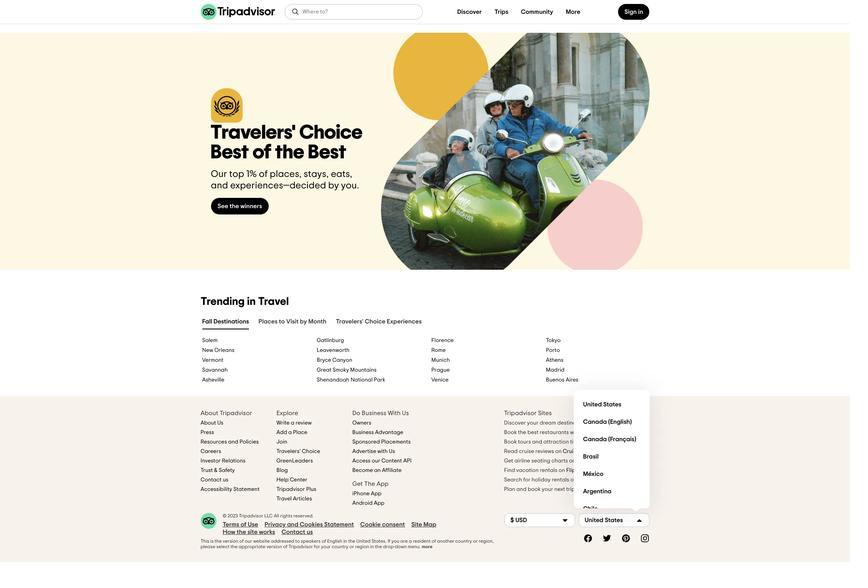 Task type: vqa. For each thing, say whether or not it's contained in the screenshot.
Things to Do
no



Task type: describe. For each thing, give the bounding box(es) containing it.
with
[[388, 410, 401, 417]]

us inside "link"
[[307, 529, 313, 536]]

0 horizontal spatial version
[[223, 539, 238, 544]]

add
[[277, 430, 287, 436]]

united states button
[[579, 514, 650, 528]]

month
[[308, 319, 327, 325]]

placements
[[381, 440, 411, 445]]

rome
[[432, 348, 446, 353]]

on up critic
[[588, 440, 595, 445]]

critic
[[581, 449, 595, 455]]

choice for travelers' choice best of the best
[[300, 123, 363, 143]]

travelers' inside explore write a review add a place join travelers' choice greenleaders blog help center tripadvisor plus travel articles
[[277, 449, 301, 455]]

munich link
[[432, 357, 534, 364]]

appropriate
[[239, 545, 266, 549]]

travelers' choice link
[[277, 449, 320, 455]]

united states link
[[580, 396, 643, 414]]

great smoky mountains
[[317, 368, 377, 373]]

the left drop-
[[375, 545, 382, 549]]

of down how the site works link
[[240, 539, 244, 544]]

cruise
[[519, 449, 534, 455]]

and down best
[[532, 440, 542, 445]]

travelers' choice experiences
[[336, 319, 422, 325]]

greenleaders
[[277, 459, 313, 464]]

vermont link
[[202, 357, 304, 364]]

1 vertical spatial contact us link
[[282, 529, 313, 536]]

madrid
[[546, 368, 565, 373]]

0 vertical spatial or
[[473, 539, 478, 544]]

the
[[364, 481, 375, 487]]

choice inside explore write a review add a place join travelers' choice greenleaders blog help center tripadvisor plus travel articles
[[302, 449, 320, 455]]

sites
[[538, 410, 552, 417]]

tripadvisor inside explore write a review add a place join travelers' choice greenleaders blog help center tripadvisor plus travel articles
[[277, 487, 305, 493]]

us for with
[[402, 410, 409, 417]]

sponsored
[[352, 440, 380, 445]]

menu.
[[408, 545, 421, 549]]

1 vertical spatial rentals
[[552, 478, 570, 483]]

if
[[388, 539, 391, 544]]

see the winners link
[[211, 198, 269, 215]]

of up how the site works link
[[241, 522, 247, 528]]

pinterest image
[[621, 534, 631, 544]]

in right english
[[344, 539, 347, 544]]

park
[[374, 378, 385, 383]]

tripadvisor sites discover your dream destination with jetsetter book the best restaurants with book tours and attraction tickets on viator read cruise reviews on cruise critic get airline seating charts on seat guru find vacation rentals on flipkey search for holiday rentals on holiday lettings plan and book your next trip with reco trip designers
[[504, 410, 638, 493]]

.
[[386, 539, 387, 544]]

and inside about tripadvisor about us press resources and policies careers investor relations trust & safety contact us accessibility statement
[[228, 440, 238, 445]]

on down charts
[[559, 468, 565, 474]]

for inside . if you are a resident of another country or region, please select the appropriate version of tripadvisor for your country or region in the drop-down menu.
[[314, 545, 320, 549]]

states for the united states link
[[603, 402, 622, 408]]

map
[[424, 522, 436, 528]]

an
[[374, 468, 381, 474]]

access
[[352, 459, 371, 464]]

help
[[277, 478, 289, 483]]

1 vertical spatial or
[[350, 545, 354, 549]]

our inside do business with us owners business advantage sponsored placements advertise with us access our content api become an affiliate
[[372, 459, 380, 464]]

greenleaders link
[[277, 459, 313, 464]]

united states for united states dropdown button
[[585, 518, 623, 524]]

tripadvisor plus link
[[277, 487, 316, 493]]

sponsored placements link
[[352, 440, 411, 445]]

facebook image
[[583, 534, 593, 544]]

. if you are a resident of another country or region, please select the appropriate version of tripadvisor for your country or region in the drop-down menu.
[[201, 539, 494, 549]]

of inside the our top 1% of places, stays, eats, and experiences—decided by you.
[[259, 170, 268, 179]]

0 vertical spatial rentals
[[540, 468, 558, 474]]

1 vertical spatial app
[[371, 491, 382, 497]]

the up 'region' on the left of the page
[[348, 539, 355, 544]]

charts
[[552, 459, 568, 464]]

mountains
[[350, 368, 377, 373]]

to inside button
[[279, 319, 285, 325]]

experiences
[[387, 319, 422, 325]]

in up destinations at the left bottom of page
[[247, 296, 256, 308]]

read
[[504, 449, 518, 455]]

venice link
[[432, 377, 534, 384]]

national
[[351, 378, 373, 383]]

united for the united states link
[[583, 402, 602, 408]]

join link
[[277, 440, 289, 445]]

2 about from the top
[[201, 421, 216, 426]]

resources and policies link
[[201, 440, 259, 445]]

with right trip
[[576, 487, 587, 493]]

the inside site map how the site works
[[237, 529, 246, 536]]

blog link
[[277, 468, 288, 474]]

1 about from the top
[[201, 410, 218, 417]]

1 best from the left
[[211, 143, 249, 163]]

iphone app link
[[352, 491, 382, 497]]

tripadvisor inside about tripadvisor about us press resources and policies careers investor relations trust & safety contact us accessibility statement
[[220, 410, 252, 417]]

contact inside about tripadvisor about us press resources and policies careers investor relations trust & safety contact us accessibility statement
[[201, 478, 222, 483]]

addressed
[[271, 539, 294, 544]]

write
[[277, 421, 290, 426]]

winners
[[240, 203, 262, 209]]

and right plan
[[517, 487, 527, 493]]

you
[[392, 539, 399, 544]]

the right 'is'
[[215, 539, 222, 544]]

contact us
[[282, 529, 313, 536]]

Search search field
[[303, 8, 416, 15]]

travelers' for best
[[211, 123, 296, 143]]

flipkey
[[566, 468, 585, 474]]

0 vertical spatial travel
[[258, 296, 289, 308]]

press link
[[201, 430, 214, 436]]

this
[[201, 539, 209, 544]]

choice for travelers' choice experiences
[[365, 319, 386, 325]]

shenandoah national park
[[317, 378, 385, 383]]

canada for canada (english)
[[583, 419, 607, 426]]

with inside do business with us owners business advantage sponsored placements advertise with us access our content api become an affiliate
[[378, 449, 388, 455]]

the right select
[[231, 545, 238, 549]]

experiences—decided
[[230, 181, 326, 191]]

by inside the our top 1% of places, stays, eats, and experiences—decided by you.
[[328, 181, 339, 191]]

canyon
[[333, 358, 352, 363]]

community button
[[515, 4, 560, 20]]

please
[[201, 545, 215, 549]]

speakers
[[301, 539, 321, 544]]

content
[[382, 459, 402, 464]]

about tripadvisor about us press resources and policies careers investor relations trust & safety contact us accessibility statement
[[201, 410, 260, 493]]

a inside . if you are a resident of another country or region, please select the appropriate version of tripadvisor for your country or region in the drop-down menu.
[[409, 539, 412, 544]]

seat guru link
[[577, 459, 602, 464]]

do business with us owners business advantage sponsored placements advertise with us access our content api become an affiliate
[[352, 410, 412, 474]]

us for about
[[217, 421, 223, 426]]

consent
[[382, 522, 405, 528]]

2 best from the left
[[308, 143, 346, 163]]

cookie consent
[[360, 522, 405, 528]]

chile link
[[580, 501, 643, 518]]

terms of use
[[223, 522, 258, 528]]

press
[[201, 430, 214, 436]]

best
[[528, 430, 539, 436]]

reserved.
[[294, 514, 314, 519]]

of left english
[[322, 539, 326, 544]]

tokyo link
[[546, 338, 648, 344]]

join
[[277, 440, 287, 445]]

privacy and cookies statement
[[265, 522, 354, 528]]

dream
[[540, 421, 556, 426]]

tripadvisor image
[[201, 4, 275, 20]]

travelers' for experiences
[[336, 319, 364, 325]]

android
[[352, 501, 373, 506]]

do
[[352, 410, 361, 417]]

in right "sign"
[[638, 9, 643, 15]]

brasil
[[583, 454, 599, 460]]

and inside the our top 1% of places, stays, eats, and experiences—decided by you.
[[211, 181, 228, 191]]

by inside button
[[300, 319, 307, 325]]

places to visit by month button
[[257, 317, 328, 330]]

2 vertical spatial states
[[372, 539, 386, 544]]

2 vertical spatial app
[[374, 501, 385, 506]]

get inside tripadvisor sites discover your dream destination with jetsetter book the best restaurants with book tours and attraction tickets on viator read cruise reviews on cruise critic get airline seating charts on seat guru find vacation rentals on flipkey search for holiday rentals on holiday lettings plan and book your next trip with reco trip designers
[[504, 459, 513, 464]]

florence
[[432, 338, 454, 344]]

porto link
[[546, 347, 648, 354]]

discover button
[[451, 4, 488, 20]]

articles
[[293, 497, 312, 502]]

your inside . if you are a resident of another country or region, please select the appropriate version of tripadvisor for your country or region in the drop-down menu.
[[321, 545, 331, 549]]

blog
[[277, 468, 288, 474]]

buenos aires
[[546, 378, 579, 383]]



Task type: locate. For each thing, give the bounding box(es) containing it.
vacation
[[516, 468, 539, 474]]

0 horizontal spatial statement
[[233, 487, 260, 493]]

travelers' choice experiences button
[[334, 317, 423, 330]]

cruise
[[563, 449, 579, 455]]

see the winners
[[218, 203, 262, 209]]

a up add a place link
[[291, 421, 294, 426]]

about up press in the left of the page
[[201, 421, 216, 426]]

of up the more
[[432, 539, 436, 544]]

the right the see
[[230, 203, 239, 209]]

with up tickets
[[570, 430, 581, 436]]

write a review link
[[277, 421, 312, 426]]

rentals up holiday at the bottom
[[540, 468, 558, 474]]

travelers'
[[211, 123, 296, 143], [336, 319, 364, 325], [277, 449, 301, 455]]

discover up tours
[[504, 421, 526, 426]]

0 vertical spatial us
[[402, 410, 409, 417]]

0 vertical spatial get
[[504, 459, 513, 464]]

buenos aires link
[[546, 377, 648, 384]]

trip
[[602, 487, 612, 493]]

discover left trips button
[[457, 9, 482, 15]]

search image
[[292, 8, 299, 16]]

api
[[403, 459, 412, 464]]

0 horizontal spatial contact us link
[[201, 478, 228, 483]]

2023
[[228, 514, 238, 519]]

0 horizontal spatial our
[[245, 539, 252, 544]]

tab list
[[191, 315, 659, 331]]

1 vertical spatial our
[[245, 539, 252, 544]]

asheville
[[202, 378, 224, 383]]

are
[[401, 539, 408, 544]]

explore
[[277, 410, 298, 417]]

site map how the site works
[[223, 522, 436, 536]]

1 horizontal spatial best
[[308, 143, 346, 163]]

united
[[583, 402, 602, 408], [585, 518, 604, 524], [356, 539, 371, 544]]

discover
[[457, 9, 482, 15], [504, 421, 526, 426]]

the
[[275, 143, 305, 163], [230, 203, 239, 209], [518, 430, 526, 436], [237, 529, 246, 536], [215, 539, 222, 544], [348, 539, 355, 544], [231, 545, 238, 549], [375, 545, 382, 549]]

cruise critic link
[[563, 449, 595, 455]]

more button
[[560, 4, 587, 20]]

your down english
[[321, 545, 331, 549]]

tripadvisor up about us link
[[220, 410, 252, 417]]

canada up viator link
[[583, 419, 607, 426]]

1 horizontal spatial by
[[328, 181, 339, 191]]

1 vertical spatial discover
[[504, 421, 526, 426]]

0 vertical spatial your
[[527, 421, 539, 426]]

of down addressed
[[283, 545, 288, 549]]

us down safety
[[223, 478, 228, 483]]

$ usd
[[511, 518, 527, 524]]

tab list containing fall destinations
[[191, 315, 659, 331]]

business advantage link
[[352, 430, 404, 436]]

destination
[[558, 421, 586, 426]]

tokyo
[[546, 338, 561, 344]]

add a place link
[[277, 430, 308, 436]]

2 vertical spatial us
[[389, 449, 395, 455]]

gatlinburg
[[317, 338, 344, 344]]

0 vertical spatial united states
[[583, 402, 622, 408]]

by down eats,
[[328, 181, 339, 191]]

for down vacation
[[524, 478, 531, 483]]

1 book from the top
[[504, 430, 517, 436]]

business
[[362, 410, 387, 417], [352, 430, 374, 436]]

viator
[[596, 440, 611, 445]]

use
[[248, 522, 258, 528]]

1 vertical spatial country
[[332, 545, 349, 549]]

1 vertical spatial statement
[[324, 522, 354, 528]]

by
[[328, 181, 339, 191], [300, 319, 307, 325]]

travel up places
[[258, 296, 289, 308]]

0 horizontal spatial discover
[[457, 9, 482, 15]]

statement inside about tripadvisor about us press resources and policies careers investor relations trust & safety contact us accessibility statement
[[233, 487, 260, 493]]

1 vertical spatial canada
[[583, 437, 607, 443]]

menu containing united states
[[574, 390, 650, 518]]

united states inside the united states link
[[583, 402, 622, 408]]

and left policies
[[228, 440, 238, 445]]

down
[[395, 545, 407, 549]]

1 vertical spatial contact
[[282, 529, 305, 536]]

trust
[[201, 468, 213, 474]]

your up best
[[527, 421, 539, 426]]

with up 'access our content api' link
[[378, 449, 388, 455]]

us up content
[[389, 449, 395, 455]]

become
[[352, 468, 373, 474]]

2 vertical spatial a
[[409, 539, 412, 544]]

travel inside explore write a review add a place join travelers' choice greenleaders blog help center tripadvisor plus travel articles
[[277, 497, 292, 502]]

(français)
[[608, 437, 637, 443]]

0 vertical spatial to
[[279, 319, 285, 325]]

contact up "this is the version of our website addressed to speakers of english in the united states"
[[282, 529, 305, 536]]

asheville link
[[202, 377, 304, 384]]

statement
[[233, 487, 260, 493], [324, 522, 354, 528]]

1 vertical spatial your
[[542, 487, 553, 493]]

site map link
[[411, 521, 436, 529]]

tripadvisor down "this is the version of our website addressed to speakers of english in the united states"
[[289, 545, 313, 549]]

the down terms of use link
[[237, 529, 246, 536]]

prague
[[432, 368, 450, 373]]

$ usd button
[[504, 514, 575, 528]]

united for united states dropdown button
[[585, 518, 604, 524]]

places
[[259, 319, 278, 325]]

1 horizontal spatial discover
[[504, 421, 526, 426]]

1 vertical spatial book
[[504, 440, 517, 445]]

0 horizontal spatial or
[[350, 545, 354, 549]]

states for united states dropdown button
[[605, 518, 623, 524]]

florence link
[[432, 338, 534, 344]]

1 horizontal spatial our
[[372, 459, 380, 464]]

the up places,
[[275, 143, 305, 163]]

menu
[[574, 390, 650, 518]]

1 canada from the top
[[583, 419, 607, 426]]

the up tours
[[518, 430, 526, 436]]

best up top
[[211, 143, 249, 163]]

1 vertical spatial version
[[267, 545, 282, 549]]

1 horizontal spatial for
[[524, 478, 531, 483]]

canada up critic
[[583, 437, 607, 443]]

instagram image
[[640, 534, 650, 544]]

of up 1%
[[253, 143, 272, 163]]

by right visit
[[300, 319, 307, 325]]

contact us link down &
[[201, 478, 228, 483]]

visit
[[286, 319, 299, 325]]

fall destinations
[[202, 319, 249, 325]]

tripadvisor down help center link
[[277, 487, 305, 493]]

united states down chile
[[585, 518, 623, 524]]

us right with
[[402, 410, 409, 417]]

0 horizontal spatial by
[[300, 319, 307, 325]]

united up canada (english)
[[583, 402, 602, 408]]

on
[[588, 440, 595, 445], [555, 449, 562, 455], [569, 459, 576, 464], [559, 468, 565, 474], [571, 478, 577, 483]]

us inside about tripadvisor about us press resources and policies careers investor relations trust & safety contact us accessibility statement
[[223, 478, 228, 483]]

app down iphone app link
[[374, 501, 385, 506]]

1 vertical spatial states
[[605, 518, 623, 524]]

this is the version of our website addressed to speakers of english in the united states
[[201, 539, 386, 544]]

discover inside tripadvisor sites discover your dream destination with jetsetter book the best restaurants with book tours and attraction tickets on viator read cruise reviews on cruise critic get airline seating charts on seat guru find vacation rentals on flipkey search for holiday rentals on holiday lettings plan and book your next trip with reco trip designers
[[504, 421, 526, 426]]

states left if
[[372, 539, 386, 544]]

0 vertical spatial business
[[362, 410, 387, 417]]

1 horizontal spatial us
[[307, 529, 313, 536]]

of inside "travelers' choice best of the best"
[[253, 143, 272, 163]]

shenandoah national park link
[[317, 377, 419, 384]]

terms of use link
[[223, 521, 258, 529]]

or left 'region' on the left of the page
[[350, 545, 354, 549]]

1 horizontal spatial country
[[456, 539, 472, 544]]

bryce
[[317, 358, 331, 363]]

1 vertical spatial get
[[352, 481, 363, 487]]

center
[[290, 478, 308, 483]]

méxico
[[583, 471, 604, 478]]

0 horizontal spatial us
[[217, 421, 223, 426]]

states inside dropdown button
[[605, 518, 623, 524]]

advertise
[[352, 449, 376, 455]]

travelers' inside button
[[336, 319, 364, 325]]

0 vertical spatial book
[[504, 430, 517, 436]]

None search field
[[285, 5, 422, 19]]

1 horizontal spatial contact us link
[[282, 529, 313, 536]]

venice
[[432, 378, 449, 383]]

and up contact us
[[287, 522, 299, 528]]

careers
[[201, 449, 221, 455]]

1 vertical spatial to
[[295, 539, 300, 544]]

0 vertical spatial states
[[603, 402, 622, 408]]

get inside get the app iphone app android app
[[352, 481, 363, 487]]

united states up canada (english)
[[583, 402, 622, 408]]

canada for canada (français)
[[583, 437, 607, 443]]

app right 'the'
[[377, 481, 389, 487]]

porto
[[546, 348, 560, 353]]

canada (français)
[[583, 437, 637, 443]]

0 horizontal spatial to
[[279, 319, 285, 325]]

0 vertical spatial app
[[377, 481, 389, 487]]

statement up english
[[324, 522, 354, 528]]

0 horizontal spatial get
[[352, 481, 363, 487]]

country down english
[[332, 545, 349, 549]]

the inside "travelers' choice best of the best"
[[275, 143, 305, 163]]

2 vertical spatial travelers'
[[277, 449, 301, 455]]

united up 'region' on the left of the page
[[356, 539, 371, 544]]

0 vertical spatial statement
[[233, 487, 260, 493]]

0 vertical spatial travelers'
[[211, 123, 296, 143]]

united states inside united states dropdown button
[[585, 518, 623, 524]]

country right another
[[456, 539, 472, 544]]

tripadvisor up "use"
[[239, 514, 263, 519]]

choice inside "travelers' choice best of the best"
[[300, 123, 363, 143]]

0 vertical spatial for
[[524, 478, 531, 483]]

contact down trust
[[201, 478, 222, 483]]

tripadvisor inside tripadvisor sites discover your dream destination with jetsetter book the best restaurants with book tours and attraction tickets on viator read cruise reviews on cruise critic get airline seating charts on seat guru find vacation rentals on flipkey search for holiday rentals on holiday lettings plan and book your next trip with reco trip designers
[[504, 410, 537, 417]]

book
[[504, 430, 517, 436], [504, 440, 517, 445]]

united states
[[583, 402, 622, 408], [585, 518, 623, 524]]

1 vertical spatial travel
[[277, 497, 292, 502]]

1 vertical spatial united
[[585, 518, 604, 524]]

trips
[[495, 9, 509, 15]]

plus
[[306, 487, 316, 493]]

united down chile
[[585, 518, 604, 524]]

cookie consent button
[[360, 521, 405, 529]]

for down speakers at the bottom left of the page
[[314, 545, 320, 549]]

1 vertical spatial us
[[307, 529, 313, 536]]

policies
[[240, 440, 259, 445]]

trending in travel
[[201, 296, 289, 308]]

version inside . if you are a resident of another country or region, please select the appropriate version of tripadvisor for your country or region in the drop-down menu.
[[267, 545, 282, 549]]

0 horizontal spatial contact
[[201, 478, 222, 483]]

contact us link up "this is the version of our website addressed to speakers of english in the united states"
[[282, 529, 313, 536]]

us up resources
[[217, 421, 223, 426]]

1 vertical spatial business
[[352, 430, 374, 436]]

on down cruise
[[569, 459, 576, 464]]

investor relations link
[[201, 459, 246, 464]]

states up twitter icon
[[605, 518, 623, 524]]

1 vertical spatial for
[[314, 545, 320, 549]]

0 vertical spatial our
[[372, 459, 380, 464]]

0 vertical spatial country
[[456, 539, 472, 544]]

1 horizontal spatial or
[[473, 539, 478, 544]]

us inside about tripadvisor about us press resources and policies careers investor relations trust & safety contact us accessibility statement
[[217, 421, 223, 426]]

for inside tripadvisor sites discover your dream destination with jetsetter book the best restaurants with book tours and attraction tickets on viator read cruise reviews on cruise critic get airline seating charts on seat guru find vacation rentals on flipkey search for holiday rentals on holiday lettings plan and book your next trip with reco trip designers
[[524, 478, 531, 483]]

2 book from the top
[[504, 440, 517, 445]]

about
[[201, 410, 218, 417], [201, 421, 216, 426]]

1 horizontal spatial us
[[389, 449, 395, 455]]

choice inside button
[[365, 319, 386, 325]]

a right 'add'
[[288, 430, 292, 436]]

2 vertical spatial choice
[[302, 449, 320, 455]]

states up canada (english) link
[[603, 402, 622, 408]]

in right 'region' on the left of the page
[[370, 545, 374, 549]]

0 horizontal spatial best
[[211, 143, 249, 163]]

best up stays,
[[308, 143, 346, 163]]

on down flipkey
[[571, 478, 577, 483]]

0 vertical spatial discover
[[457, 9, 482, 15]]

tripadvisor inside . if you are a resident of another country or region, please select the appropriate version of tripadvisor for your country or region in the drop-down menu.
[[289, 545, 313, 549]]

1 horizontal spatial to
[[295, 539, 300, 544]]

to left visit
[[279, 319, 285, 325]]

travel down tripadvisor plus "link"
[[277, 497, 292, 502]]

aires
[[566, 378, 579, 383]]

0 horizontal spatial for
[[314, 545, 320, 549]]

get up find
[[504, 459, 513, 464]]

is
[[210, 539, 214, 544]]

get up iphone
[[352, 481, 363, 487]]

the inside tripadvisor sites discover your dream destination with jetsetter book the best restaurants with book tours and attraction tickets on viator read cruise reviews on cruise critic get airline seating charts on seat guru find vacation rentals on flipkey search for holiday rentals on holiday lettings plan and book your next trip with reco trip designers
[[518, 430, 526, 436]]

1 horizontal spatial statement
[[324, 522, 354, 528]]

1 vertical spatial choice
[[365, 319, 386, 325]]

0 vertical spatial us
[[223, 478, 228, 483]]

become an affiliate link
[[352, 468, 402, 474]]

statement down safety
[[233, 487, 260, 493]]

places,
[[270, 170, 302, 179]]

1 vertical spatial about
[[201, 421, 216, 426]]

shenandoah
[[317, 378, 350, 383]]

app down 'the'
[[371, 491, 382, 497]]

1 horizontal spatial version
[[267, 545, 282, 549]]

2 horizontal spatial us
[[402, 410, 409, 417]]

with left jetsetter
[[587, 421, 598, 426]]

travelers' inside "travelers' choice best of the best"
[[211, 123, 296, 143]]

in inside . if you are a resident of another country or region, please select the appropriate version of tripadvisor for your country or region in the drop-down menu.
[[370, 545, 374, 549]]

rentals up next
[[552, 478, 570, 483]]

0 vertical spatial united
[[583, 402, 602, 408]]

(english)
[[608, 419, 632, 426]]

rentals
[[540, 468, 558, 474], [552, 478, 570, 483]]

our up become an affiliate link
[[372, 459, 380, 464]]

a right are
[[409, 539, 412, 544]]

leavenworth link
[[317, 347, 419, 354]]

or left region,
[[473, 539, 478, 544]]

tripadvisor up best
[[504, 410, 537, 417]]

our up appropriate
[[245, 539, 252, 544]]

version down addressed
[[267, 545, 282, 549]]

twitter image
[[602, 534, 612, 544]]

1 vertical spatial united states
[[585, 518, 623, 524]]

0 vertical spatial choice
[[300, 123, 363, 143]]

0 vertical spatial contact
[[201, 478, 222, 483]]

0 vertical spatial canada
[[583, 419, 607, 426]]

your down holiday at the bottom
[[542, 487, 553, 493]]

united inside dropdown button
[[585, 518, 604, 524]]

0 vertical spatial about
[[201, 410, 218, 417]]

attraction
[[544, 440, 569, 445]]

1 vertical spatial by
[[300, 319, 307, 325]]

business up owners link
[[362, 410, 387, 417]]

leavenworth
[[317, 348, 350, 353]]

1 horizontal spatial get
[[504, 459, 513, 464]]

on up charts
[[555, 449, 562, 455]]

us down "privacy and cookies statement" link
[[307, 529, 313, 536]]

1 vertical spatial a
[[288, 430, 292, 436]]

resident
[[413, 539, 431, 544]]

discover inside 'button'
[[457, 9, 482, 15]]

0 horizontal spatial us
[[223, 478, 228, 483]]

version down the how
[[223, 539, 238, 544]]

united states for the united states link
[[583, 402, 622, 408]]

0 horizontal spatial your
[[321, 545, 331, 549]]

2 horizontal spatial your
[[542, 487, 553, 493]]

and down "our" at the top of page
[[211, 181, 228, 191]]

with
[[587, 421, 598, 426], [570, 430, 581, 436], [378, 449, 388, 455], [576, 487, 587, 493]]

to down contact us
[[295, 539, 300, 544]]

seating
[[532, 459, 551, 464]]

about up about us link
[[201, 410, 218, 417]]

2 vertical spatial your
[[321, 545, 331, 549]]

1 vertical spatial travelers'
[[336, 319, 364, 325]]

0 vertical spatial by
[[328, 181, 339, 191]]

2 vertical spatial united
[[356, 539, 371, 544]]

0 vertical spatial version
[[223, 539, 238, 544]]

more button
[[422, 544, 433, 550]]

jetsetter
[[599, 421, 622, 426]]

1 horizontal spatial your
[[527, 421, 539, 426]]

1 horizontal spatial contact
[[282, 529, 305, 536]]

business down owners
[[352, 430, 374, 436]]

statement inside "privacy and cookies statement" link
[[324, 522, 354, 528]]

1 vertical spatial us
[[217, 421, 223, 426]]

0 vertical spatial contact us link
[[201, 478, 228, 483]]

0 horizontal spatial country
[[332, 545, 349, 549]]

destinations
[[214, 319, 249, 325]]

of right 1%
[[259, 170, 268, 179]]

usd
[[516, 518, 527, 524]]

2 canada from the top
[[583, 437, 607, 443]]

0 vertical spatial a
[[291, 421, 294, 426]]

affiliate
[[382, 468, 402, 474]]



